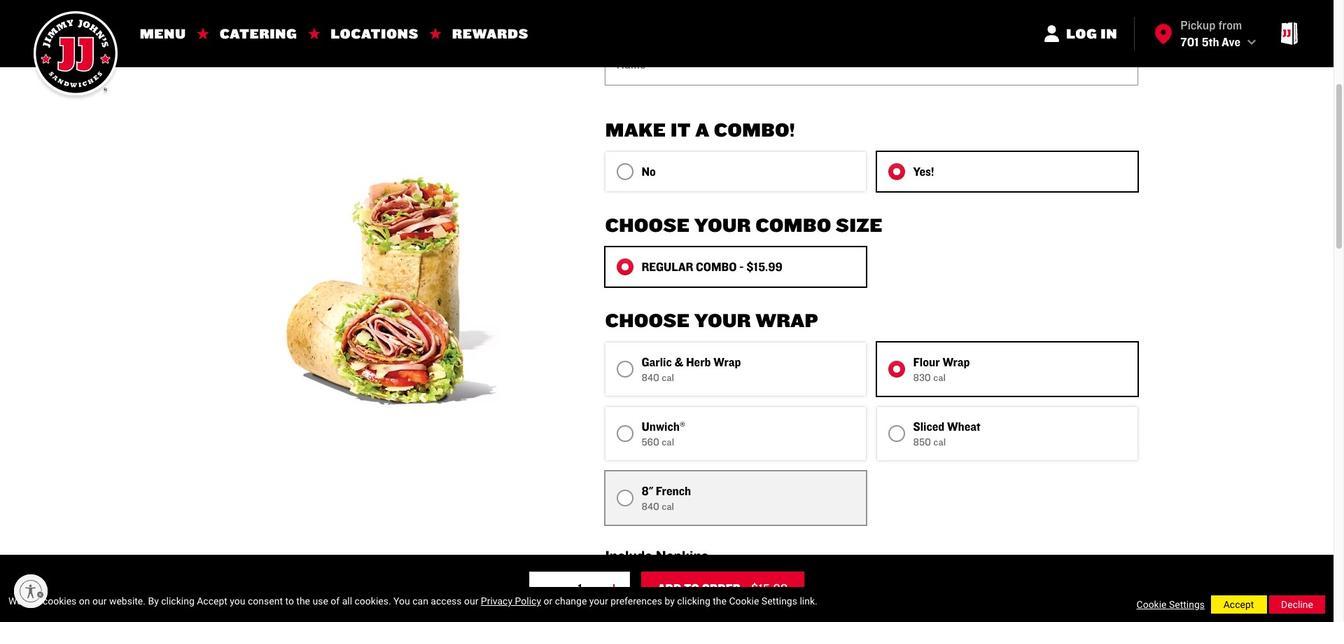 Task type: describe. For each thing, give the bounding box(es) containing it.
flour wrap 830 cal
[[914, 354, 971, 384]]

preferences
[[611, 595, 663, 607]]

your
[[590, 595, 609, 607]]

we use cookies on our website. by clicking accept you consent to the use of all cookies. you can access our privacy policy or change your preferences by clicking the cookie settings link.
[[8, 595, 818, 607]]

your for wrap
[[695, 308, 752, 332]]

update quantity element
[[529, 572, 631, 606]]

ave
[[1223, 34, 1241, 49]]

in
[[1102, 25, 1118, 42]]

701 5th ave
[[1181, 34, 1241, 49]]

wrap inside flour wrap 830 cal
[[943, 354, 971, 369]]

website.
[[109, 595, 146, 607]]

by
[[148, 595, 159, 607]]

accept inside button
[[1224, 599, 1255, 610]]

8"
[[642, 483, 654, 498]]

pickup
[[1181, 17, 1216, 32]]

840 inside garlic & herb wrap 840 cal
[[642, 371, 660, 384]]

8" french 840 cal
[[642, 483, 691, 513]]

by
[[665, 595, 675, 607]]

a
[[696, 118, 710, 142]]

pickup from
[[1181, 17, 1243, 32]]

1 clicking from the left
[[161, 595, 195, 607]]

combo!
[[714, 118, 795, 142]]

0 horizontal spatial settings
[[762, 595, 798, 607]]

privacy policy link
[[481, 595, 542, 607]]

decline
[[1282, 599, 1314, 610]]

1 horizontal spatial cookie
[[1137, 599, 1167, 610]]

1 horizontal spatial to
[[685, 581, 700, 595]]

regular
[[642, 259, 694, 274]]

cookie settings link
[[1137, 599, 1206, 610]]

0 horizontal spatial accept
[[197, 595, 228, 607]]

unwich®
[[642, 419, 686, 434]]

from
[[1219, 17, 1243, 32]]

locations
[[331, 25, 419, 42]]

wrap inside garlic & herb wrap 840 cal
[[714, 354, 741, 369]]

830
[[914, 371, 932, 384]]

link.
[[800, 595, 818, 607]]

1 the from the left
[[297, 595, 310, 607]]

rewards link
[[441, 12, 540, 55]]

log in link
[[1033, 12, 1129, 55]]

cal for flour
[[934, 371, 946, 384]]

combo
[[756, 213, 832, 237]]

catering link
[[209, 12, 309, 55]]

all
[[342, 595, 352, 607]]

add to order - $15.99
[[658, 581, 788, 595]]

&
[[675, 354, 684, 369]]

include napkins
[[606, 547, 709, 564]]

2 use from the left
[[313, 595, 328, 607]]

0 vertical spatial -
[[740, 259, 744, 274]]

log
[[1067, 25, 1098, 42]]

access
[[431, 595, 462, 607]]

choose your wrap
[[606, 308, 819, 332]]

include
[[606, 547, 653, 564]]

cookies
[[43, 595, 77, 607]]

840 inside 8" french 840 cal
[[642, 500, 660, 513]]

garlic
[[642, 354, 672, 369]]

order
[[702, 581, 741, 595]]

french
[[656, 483, 691, 498]]

2 the from the left
[[713, 595, 727, 607]]

size
[[836, 213, 883, 237]]

catering
[[220, 25, 297, 42]]

napkins
[[656, 547, 709, 564]]

you
[[230, 595, 246, 607]]

cookies.
[[355, 595, 391, 607]]

rewards
[[453, 25, 529, 42]]

701
[[1181, 34, 1200, 49]]

cookie settings
[[1137, 599, 1206, 610]]

0 vertical spatial $15.99
[[747, 259, 783, 274]]



Task type: locate. For each thing, give the bounding box(es) containing it.
to right add at the bottom of page
[[685, 581, 700, 595]]

0 vertical spatial 840
[[642, 371, 660, 384]]

consent
[[248, 595, 283, 607]]

2 our from the left
[[464, 595, 479, 607]]

jimmy john's - home image
[[31, 11, 120, 101]]

cal right 850
[[934, 436, 946, 448]]

make it a combo!
[[606, 118, 795, 142]]

option group containing no
[[606, 152, 1138, 191]]

log in
[[1067, 25, 1118, 42]]

you
[[394, 595, 410, 607]]

your up combo
[[695, 213, 752, 237]]

can
[[413, 595, 429, 607]]

0 vertical spatial choose
[[606, 213, 690, 237]]

840
[[642, 371, 660, 384], [642, 500, 660, 513]]

napkins
[[671, 576, 713, 591]]

5th
[[1203, 34, 1220, 49]]

use right we
[[25, 595, 40, 607]]

1 horizontal spatial settings
[[1170, 599, 1206, 610]]

of
[[331, 595, 340, 607]]

cal down unwich®
[[662, 436, 675, 448]]

1 vertical spatial your
[[695, 308, 752, 332]]

clicking
[[161, 595, 195, 607], [678, 595, 711, 607]]

add
[[658, 581, 682, 595]]

840 down the garlic
[[642, 371, 660, 384]]

0 vertical spatial option group
[[606, 152, 1138, 191]]

decline button
[[1270, 595, 1326, 614]]

0 horizontal spatial use
[[25, 595, 40, 607]]

no
[[642, 164, 656, 179]]

regular combo - $15.99
[[642, 259, 783, 274]]

cal down the garlic
[[662, 371, 675, 384]]

- right combo
[[740, 259, 744, 274]]

to right "consent" in the bottom left of the page
[[285, 595, 294, 607]]

0 horizontal spatial cookie
[[730, 595, 760, 607]]

cart image
[[1278, 22, 1301, 45]]

menu
[[140, 25, 186, 42]]

cal for sliced
[[934, 436, 946, 448]]

sliced wheat 850 cal
[[914, 419, 981, 448]]

choose
[[606, 213, 690, 237], [606, 308, 690, 332]]

on
[[79, 595, 90, 607]]

locations link
[[320, 12, 430, 55]]

choose for choose your combo size
[[606, 213, 690, 237]]

1 840 from the top
[[642, 371, 660, 384]]

settings left accept button
[[1170, 599, 1206, 610]]

settings
[[762, 595, 798, 607], [1170, 599, 1206, 610]]

2 840 from the top
[[642, 500, 660, 513]]

garlic & herb wrap 840 cal
[[642, 354, 741, 384]]

use
[[25, 595, 40, 607], [313, 595, 328, 607]]

the right by
[[713, 595, 727, 607]]

$15.99 down choose your combo size
[[747, 259, 783, 274]]

cal inside flour wrap 830 cal
[[934, 371, 946, 384]]

choose for choose your wrap
[[606, 308, 690, 332]]

sliced
[[914, 419, 945, 434]]

combo
[[696, 259, 737, 274]]

1 horizontal spatial clicking
[[678, 595, 711, 607]]

wrap
[[756, 308, 819, 332], [714, 354, 741, 369], [943, 354, 971, 369]]

1 use from the left
[[25, 595, 40, 607]]

accept button
[[1212, 595, 1268, 614]]

or
[[544, 595, 553, 607]]

accept left decline at the bottom of the page
[[1224, 599, 1255, 610]]

cal down french
[[662, 500, 675, 513]]

0 horizontal spatial our
[[92, 595, 107, 607]]

Name text field
[[606, 46, 1138, 85]]

include
[[631, 576, 668, 591]]

our right access
[[464, 595, 479, 607]]

make
[[606, 118, 666, 142]]

unwich® 560 cal
[[642, 419, 686, 448]]

option group for choose your wrap
[[606, 343, 1138, 525]]

cal
[[662, 371, 675, 384], [934, 371, 946, 384], [662, 436, 675, 448], [934, 436, 946, 448], [662, 500, 675, 513]]

choose up the regular
[[606, 213, 690, 237]]

0 vertical spatial your
[[695, 213, 752, 237]]

840 down 8"
[[642, 500, 660, 513]]

wheat
[[948, 419, 981, 434]]

your for combo
[[695, 213, 752, 237]]

560
[[642, 436, 660, 448]]

change
[[555, 595, 587, 607]]

use left of
[[313, 595, 328, 607]]

2 option group from the top
[[606, 343, 1138, 525]]

850
[[914, 436, 932, 448]]

2 your from the top
[[695, 308, 752, 332]]

1 your from the top
[[695, 213, 752, 237]]

yes!
[[914, 164, 935, 179]]

0 horizontal spatial wrap
[[714, 354, 741, 369]]

1 vertical spatial $15.99
[[752, 581, 788, 595]]

cal inside 8" french 840 cal
[[662, 500, 675, 513]]

clicking down napkins
[[678, 595, 711, 607]]

$15.99 left 'link.' at bottom
[[752, 581, 788, 595]]

1 horizontal spatial accept
[[1224, 599, 1255, 610]]

menu link
[[129, 12, 197, 55]]

1 vertical spatial option group
[[606, 343, 1138, 525]]

cookie
[[730, 595, 760, 607], [1137, 599, 1167, 610]]

our right on
[[92, 595, 107, 607]]

cal for 8"
[[662, 500, 675, 513]]

cal inside 'unwich® 560 cal'
[[662, 436, 675, 448]]

1 horizontal spatial wrap
[[756, 308, 819, 332]]

cal inside sliced wheat 850 cal
[[934, 436, 946, 448]]

1 vertical spatial choose
[[606, 308, 690, 332]]

option group for make it a combo!
[[606, 152, 1138, 191]]

herb
[[686, 354, 711, 369]]

1 vertical spatial 840
[[642, 500, 660, 513]]

clicking right by
[[161, 595, 195, 607]]

1 choose from the top
[[606, 213, 690, 237]]

your
[[695, 213, 752, 237], [695, 308, 752, 332]]

accept left you on the left
[[197, 595, 228, 607]]

flour
[[914, 354, 941, 369]]

2 clicking from the left
[[678, 595, 711, 607]]

tuscan italian wrap image
[[196, 101, 572, 476]]

1 our from the left
[[92, 595, 107, 607]]

1 horizontal spatial the
[[713, 595, 727, 607]]

your up herb
[[695, 308, 752, 332]]

1 vertical spatial -
[[744, 581, 749, 595]]

0 horizontal spatial clicking
[[161, 595, 195, 607]]

- right the order
[[744, 581, 749, 595]]

2 horizontal spatial wrap
[[943, 354, 971, 369]]

to
[[685, 581, 700, 595], [285, 595, 294, 607]]

cal right 830
[[934, 371, 946, 384]]

choose up the garlic
[[606, 308, 690, 332]]

accept
[[197, 595, 228, 607], [1224, 599, 1255, 610]]

1 horizontal spatial our
[[464, 595, 479, 607]]

sandwich quantity field
[[564, 572, 597, 605]]

option group
[[606, 152, 1138, 191], [606, 343, 1138, 525]]

we
[[8, 595, 22, 607]]

option group containing garlic & herb wrap
[[606, 343, 1138, 525]]

settings left 'link.' at bottom
[[762, 595, 798, 607]]

$15.99
[[747, 259, 783, 274], [752, 581, 788, 595]]

cal inside garlic & herb wrap 840 cal
[[662, 371, 675, 384]]

include napkins element
[[606, 547, 1138, 603]]

policy
[[515, 595, 542, 607]]

choose your combo size
[[606, 213, 883, 237]]

1 option group from the top
[[606, 152, 1138, 191]]

the
[[297, 595, 310, 607], [713, 595, 727, 607]]

privacy
[[481, 595, 513, 607]]

include napkins
[[631, 576, 713, 591]]

-
[[740, 259, 744, 274], [744, 581, 749, 595]]

0 horizontal spatial to
[[285, 595, 294, 607]]

it
[[671, 118, 691, 142]]

our
[[92, 595, 107, 607], [464, 595, 479, 607]]

2 choose from the top
[[606, 308, 690, 332]]

1 horizontal spatial use
[[313, 595, 328, 607]]

the left of
[[297, 595, 310, 607]]

0 horizontal spatial the
[[297, 595, 310, 607]]



Task type: vqa. For each thing, say whether or not it's contained in the screenshot.


